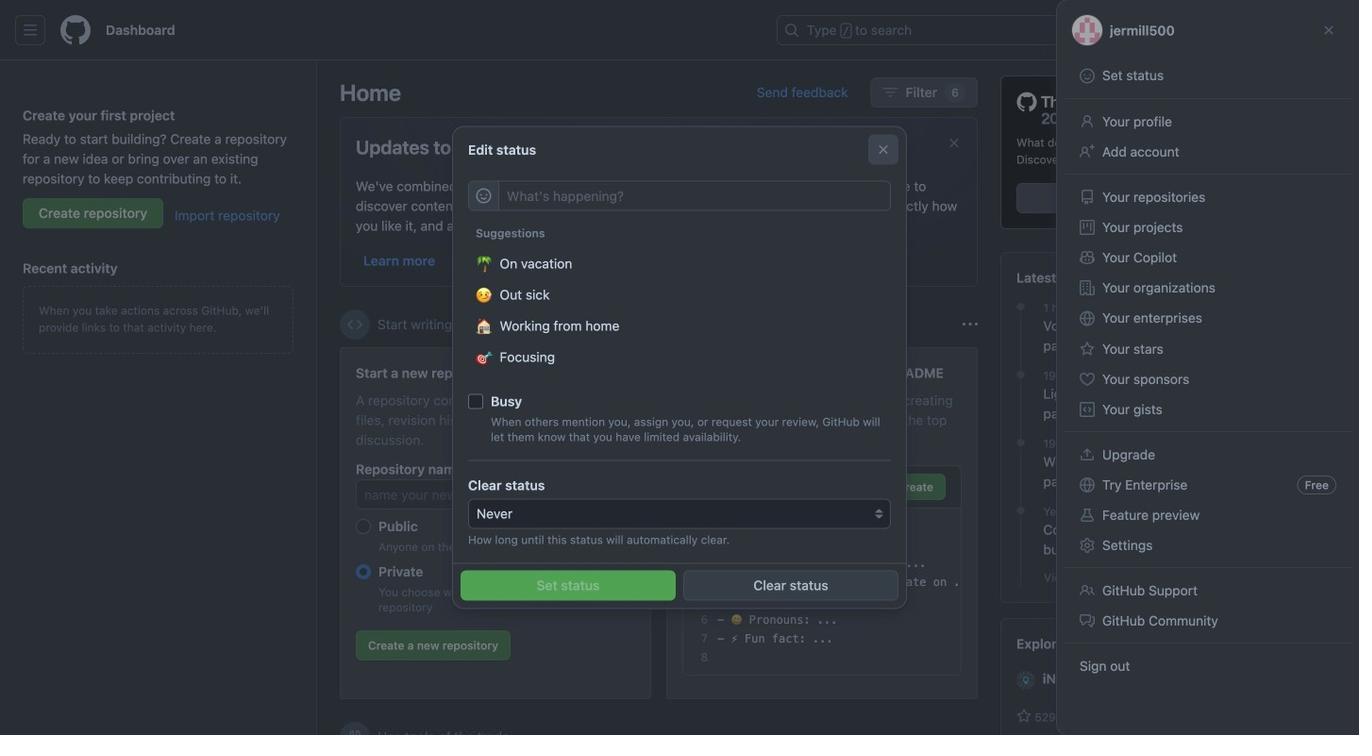 Task type: locate. For each thing, give the bounding box(es) containing it.
3 dot fill image from the top
[[1013, 435, 1028, 450]]

homepage image
[[60, 15, 91, 45]]

dot fill image
[[1013, 299, 1028, 314], [1013, 367, 1028, 382], [1013, 435, 1028, 450], [1013, 503, 1028, 518]]

explore element
[[1001, 76, 1337, 735]]

2 dot fill image from the top
[[1013, 367, 1028, 382]]

4 dot fill image from the top
[[1013, 503, 1028, 518]]

plus image
[[1143, 23, 1158, 38]]



Task type: describe. For each thing, give the bounding box(es) containing it.
command palette image
[[1085, 23, 1100, 38]]

star image
[[1017, 709, 1032, 724]]

account element
[[0, 60, 317, 735]]

1 dot fill image from the top
[[1013, 299, 1028, 314]]

explore repositories navigation
[[1001, 618, 1337, 735]]

triangle down image
[[1166, 23, 1181, 38]]



Task type: vqa. For each thing, say whether or not it's contained in the screenshot.
Explore Repositories Navigation
yes



